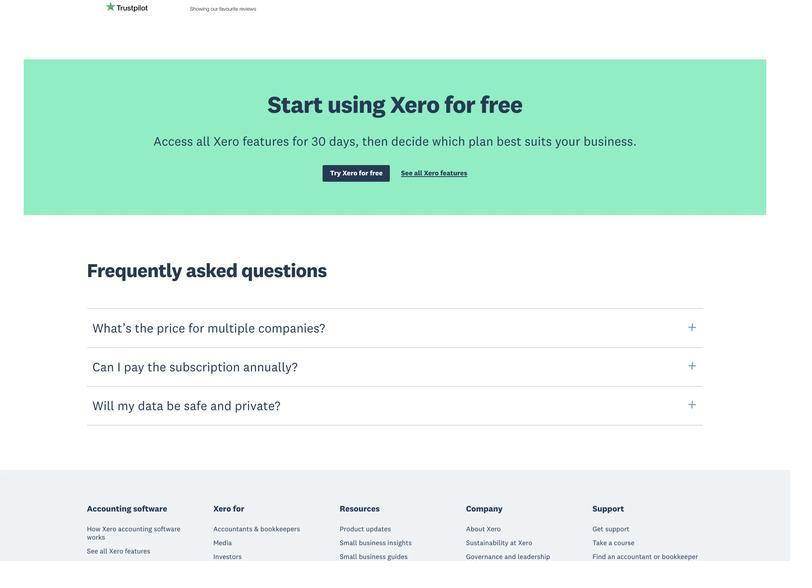 Task type: locate. For each thing, give the bounding box(es) containing it.
small business guides
[[340, 553, 408, 561]]

1 small from the top
[[340, 539, 357, 547]]

1 vertical spatial see all xero features link
[[87, 547, 150, 556]]

1 business from the top
[[359, 539, 386, 547]]

accountants & bookkeepers link
[[214, 525, 300, 534]]

all for accounting software
[[100, 547, 108, 556]]

or
[[654, 553, 661, 561]]

0 vertical spatial and
[[211, 398, 232, 414]]

take
[[593, 539, 607, 547]]

software up accounting
[[133, 503, 167, 514]]

find
[[593, 553, 607, 561]]

0 horizontal spatial see
[[87, 547, 98, 556]]

small for small business insights
[[340, 539, 357, 547]]

my
[[118, 398, 135, 414]]

1 vertical spatial business
[[359, 553, 386, 561]]

will
[[93, 398, 114, 414]]

small business insights
[[340, 539, 412, 547]]

1 vertical spatial features
[[441, 169, 468, 178]]

for up which
[[445, 90, 476, 119]]

resources
[[340, 503, 380, 514]]

1 horizontal spatial and
[[505, 553, 516, 561]]

all down works
[[100, 547, 108, 556]]

xero
[[390, 90, 440, 119], [214, 133, 240, 149], [343, 169, 358, 178], [424, 169, 439, 178], [214, 503, 231, 514], [102, 525, 116, 534], [487, 525, 501, 534], [519, 539, 533, 547], [109, 547, 123, 556]]

course
[[615, 539, 635, 547]]

frequently
[[87, 258, 182, 282]]

bookkeeper
[[662, 553, 699, 561]]

all for start using xero for free
[[415, 169, 423, 178]]

0 vertical spatial see
[[401, 169, 413, 178]]

multiple
[[208, 320, 255, 336]]

xero for
[[214, 503, 245, 514]]

see down decide
[[401, 169, 413, 178]]

investors link
[[214, 553, 242, 561]]

0 vertical spatial small
[[340, 539, 357, 547]]

all down decide
[[415, 169, 423, 178]]

the
[[135, 320, 154, 336], [148, 359, 166, 375]]

business
[[359, 539, 386, 547], [359, 553, 386, 561]]

small business guides link
[[340, 553, 408, 561]]

see all xero features down how xero accounting software works
[[87, 547, 150, 556]]

see all xero features link
[[401, 169, 468, 179], [87, 547, 150, 556]]

for left 30
[[293, 133, 309, 149]]

for right 'price'
[[188, 320, 204, 336]]

will my data be safe and private? button
[[87, 386, 704, 426]]

annually?
[[243, 359, 298, 375]]

1 horizontal spatial features
[[243, 133, 289, 149]]

2 horizontal spatial all
[[415, 169, 423, 178]]

1 vertical spatial software
[[154, 525, 181, 534]]

and down the at on the right of page
[[505, 553, 516, 561]]

and right safe
[[211, 398, 232, 414]]

frequently asked questions
[[87, 258, 327, 282]]

for right try
[[359, 169, 369, 178]]

2 business from the top
[[359, 553, 386, 561]]

2 vertical spatial all
[[100, 547, 108, 556]]

1 vertical spatial and
[[505, 553, 516, 561]]

free
[[481, 90, 523, 119], [370, 169, 383, 178]]

0 vertical spatial business
[[359, 539, 386, 547]]

free down then
[[370, 169, 383, 178]]

software
[[133, 503, 167, 514], [154, 525, 181, 534]]

for
[[445, 90, 476, 119], [293, 133, 309, 149], [359, 169, 369, 178], [188, 320, 204, 336], [233, 503, 245, 514]]

0 horizontal spatial all
[[100, 547, 108, 556]]

product
[[340, 525, 365, 534]]

business for insights
[[359, 539, 386, 547]]

2 small from the top
[[340, 553, 357, 561]]

free up best
[[481, 90, 523, 119]]

1 horizontal spatial free
[[481, 90, 523, 119]]

0 horizontal spatial see all xero features
[[87, 547, 150, 556]]

see all xero features link down how xero accounting software works
[[87, 547, 150, 556]]

0 horizontal spatial see all xero features link
[[87, 547, 150, 556]]

access
[[154, 133, 193, 149]]

2 vertical spatial features
[[125, 547, 150, 556]]

free inside try xero for free link
[[370, 169, 383, 178]]

features for accounting software
[[125, 547, 150, 556]]

1 vertical spatial see all xero features
[[87, 547, 150, 556]]

about xero
[[467, 525, 501, 534]]

software inside how xero accounting software works
[[154, 525, 181, 534]]

get support link
[[593, 525, 630, 534]]

guides
[[388, 553, 408, 561]]

the left 'price'
[[135, 320, 154, 336]]

business down the 'small business insights'
[[359, 553, 386, 561]]

see down works
[[87, 547, 98, 556]]

1 vertical spatial small
[[340, 553, 357, 561]]

1 vertical spatial free
[[370, 169, 383, 178]]

can
[[93, 359, 114, 375]]

find an accountant or bookkeeper
[[593, 553, 699, 561]]

asked
[[186, 258, 238, 282]]

1 vertical spatial all
[[415, 169, 423, 178]]

features
[[243, 133, 289, 149], [441, 169, 468, 178], [125, 547, 150, 556]]

0 vertical spatial see all xero features
[[401, 169, 468, 178]]

1 horizontal spatial see all xero features link
[[401, 169, 468, 179]]

investors
[[214, 553, 242, 561]]

all right access
[[196, 133, 210, 149]]

1 vertical spatial the
[[148, 359, 166, 375]]

accountants
[[214, 525, 253, 534]]

0 vertical spatial see all xero features link
[[401, 169, 468, 179]]

which
[[433, 133, 466, 149]]

1 vertical spatial see
[[87, 547, 98, 556]]

0 vertical spatial free
[[481, 90, 523, 119]]

0 horizontal spatial features
[[125, 547, 150, 556]]

accounting
[[87, 503, 131, 514]]

0 horizontal spatial and
[[211, 398, 232, 414]]

0 vertical spatial software
[[133, 503, 167, 514]]

what's
[[93, 320, 132, 336]]

1 horizontal spatial see
[[401, 169, 413, 178]]

and
[[211, 398, 232, 414], [505, 553, 516, 561]]

subscription
[[169, 359, 240, 375]]

1 horizontal spatial see all xero features
[[401, 169, 468, 178]]

0 horizontal spatial free
[[370, 169, 383, 178]]

your
[[556, 133, 581, 149]]

governance and leadership
[[467, 553, 551, 561]]

product updates link
[[340, 525, 391, 534]]

software right accounting
[[154, 525, 181, 534]]

features for start using xero for free
[[441, 169, 468, 178]]

30
[[312, 133, 326, 149]]

1 horizontal spatial all
[[196, 133, 210, 149]]

safe
[[184, 398, 207, 414]]

and inside will my data be safe and private? dropdown button
[[211, 398, 232, 414]]

small
[[340, 539, 357, 547], [340, 553, 357, 561]]

all
[[196, 133, 210, 149], [415, 169, 423, 178], [100, 547, 108, 556]]

see
[[401, 169, 413, 178], [87, 547, 98, 556]]

business up small business guides
[[359, 539, 386, 547]]

works
[[87, 533, 105, 542]]

the right pay
[[148, 359, 166, 375]]

2 horizontal spatial features
[[441, 169, 468, 178]]

small for small business guides
[[340, 553, 357, 561]]

take a course link
[[593, 539, 635, 547]]

see all xero features down which
[[401, 169, 468, 178]]

see all xero features link down which
[[401, 169, 468, 179]]

data
[[138, 398, 164, 414]]



Task type: describe. For each thing, give the bounding box(es) containing it.
start using xero for free
[[268, 90, 523, 119]]

support
[[593, 503, 625, 514]]

for up accountants
[[233, 503, 245, 514]]

see all xero features for using
[[401, 169, 468, 178]]

see all xero features link for software
[[87, 547, 150, 556]]

can i pay the subscription annually?
[[93, 359, 298, 375]]

days,
[[329, 133, 359, 149]]

leadership
[[518, 553, 551, 561]]

then
[[362, 133, 388, 149]]

business for guides
[[359, 553, 386, 561]]

private?
[[235, 398, 281, 414]]

try xero for free link
[[323, 165, 390, 182]]

take a course
[[593, 539, 635, 547]]

pay
[[124, 359, 144, 375]]

accounting
[[118, 525, 152, 534]]

0 vertical spatial the
[[135, 320, 154, 336]]

governance and leadership link
[[467, 553, 551, 561]]

see for software
[[87, 547, 98, 556]]

start
[[268, 90, 323, 119]]

companies?
[[258, 320, 325, 336]]

support
[[606, 525, 630, 534]]

accountants & bookkeepers
[[214, 525, 300, 534]]

how xero accounting software works
[[87, 525, 181, 542]]

sustainability at xero
[[467, 539, 533, 547]]

an
[[608, 553, 616, 561]]

updates
[[366, 525, 391, 534]]

try xero for free
[[330, 169, 383, 178]]

how
[[87, 525, 101, 534]]

get
[[593, 525, 604, 534]]

i
[[117, 359, 121, 375]]

questions
[[242, 258, 327, 282]]

0 vertical spatial all
[[196, 133, 210, 149]]

find an accountant or bookkeeper link
[[593, 553, 699, 561]]

decide
[[392, 133, 429, 149]]

try
[[330, 169, 341, 178]]

bookkeepers
[[261, 525, 300, 534]]

media
[[214, 539, 232, 547]]

using
[[328, 90, 386, 119]]

get support
[[593, 525, 630, 534]]

accountant
[[618, 553, 653, 561]]

see all xero features link for using
[[401, 169, 468, 179]]

product updates
[[340, 525, 391, 534]]

price
[[157, 320, 185, 336]]

media link
[[214, 539, 232, 547]]

plan
[[469, 133, 494, 149]]

0 vertical spatial features
[[243, 133, 289, 149]]

how xero accounting software works link
[[87, 525, 198, 542]]

sustainability at xero link
[[467, 539, 533, 547]]

about xero link
[[467, 525, 501, 534]]

what's the price for multiple companies? button
[[87, 308, 704, 348]]

sustainability
[[467, 539, 509, 547]]

will my data be safe and private?
[[93, 398, 281, 414]]

best
[[497, 133, 522, 149]]

about
[[467, 525, 485, 534]]

for inside dropdown button
[[188, 320, 204, 336]]

small business insights link
[[340, 539, 412, 547]]

a
[[609, 539, 613, 547]]

see all xero features for software
[[87, 547, 150, 556]]

governance
[[467, 553, 503, 561]]

what's the price for multiple companies?
[[93, 320, 325, 336]]

&
[[254, 525, 259, 534]]

suits
[[525, 133, 552, 149]]

be
[[167, 398, 181, 414]]

accounting software
[[87, 503, 167, 514]]

business.
[[584, 133, 637, 149]]

can i pay the subscription annually? button
[[87, 347, 704, 387]]

access all xero features for 30 days, then decide which plan best suits your business.
[[154, 133, 637, 149]]

xero inside how xero accounting software works
[[102, 525, 116, 534]]

insights
[[388, 539, 412, 547]]

company
[[467, 503, 503, 514]]

see for using
[[401, 169, 413, 178]]

at
[[511, 539, 517, 547]]



Task type: vqa. For each thing, say whether or not it's contained in the screenshot.
the "Support" dropdown button
no



